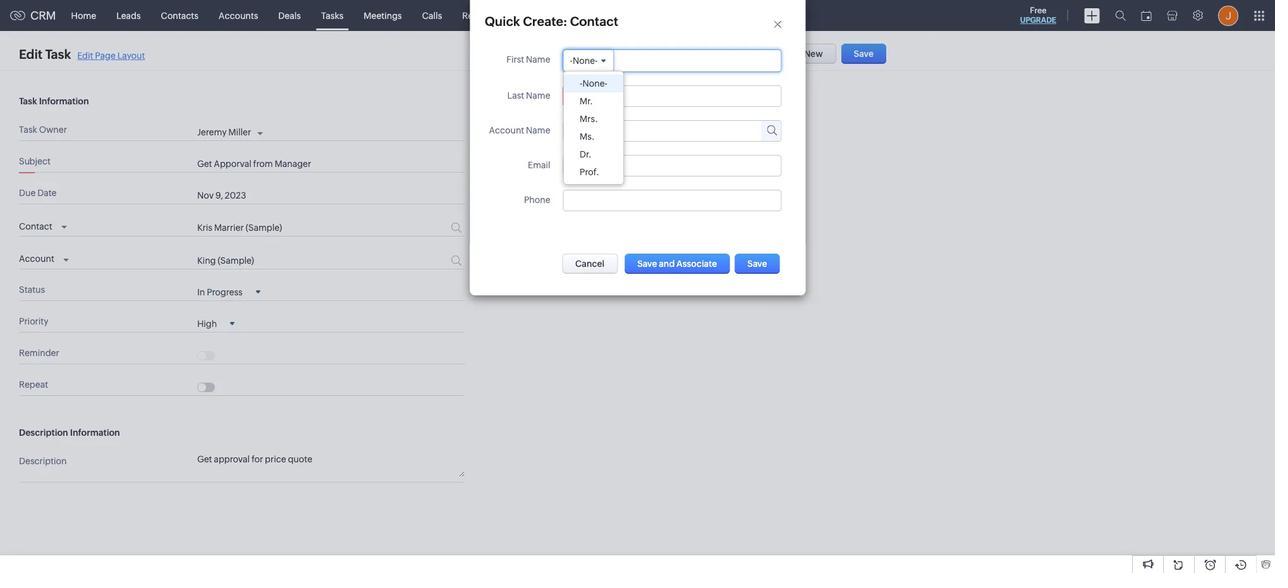 Task type: describe. For each thing, give the bounding box(es) containing it.
reports
[[463, 10, 495, 21]]

- inside field
[[570, 56, 573, 66]]

0 horizontal spatial edit
[[19, 46, 42, 61]]

prof.
[[580, 167, 600, 177]]

dr.
[[580, 149, 592, 160]]

description information
[[19, 427, 120, 438]]

calendar image
[[1142, 10, 1152, 21]]

leads link
[[106, 0, 151, 31]]

documents link
[[572, 0, 640, 31]]

account
[[489, 125, 524, 135]]

due date
[[19, 188, 57, 198]]

description for description information
[[19, 427, 68, 438]]

calls
[[422, 10, 442, 21]]

jeremy
[[197, 127, 227, 137]]

phone
[[524, 195, 550, 205]]

edit page layout link
[[77, 50, 145, 60]]

meetings
[[364, 10, 402, 21]]

page
[[95, 50, 116, 60]]

quick create: contact
[[485, 14, 618, 28]]

tasks link
[[311, 0, 354, 31]]

tasks
[[321, 10, 344, 21]]

miller
[[229, 127, 251, 137]]

free upgrade
[[1021, 6, 1057, 25]]

task owner
[[19, 125, 67, 135]]

first name
[[506, 54, 550, 65]]

campaigns link
[[505, 0, 572, 31]]

due
[[19, 188, 36, 198]]

first
[[506, 54, 524, 65]]

task for information
[[19, 96, 37, 106]]

contacts link
[[151, 0, 209, 31]]

calls link
[[412, 0, 452, 31]]

create menu element
[[1077, 0, 1108, 31]]

0 vertical spatial task
[[45, 46, 71, 61]]

campaigns
[[515, 10, 562, 21]]

reports link
[[452, 0, 505, 31]]

profile image
[[1219, 5, 1239, 26]]

last name
[[507, 91, 550, 101]]

task for owner
[[19, 125, 37, 135]]

quick
[[485, 14, 520, 28]]

information for task information
[[39, 96, 89, 106]]

deals
[[279, 10, 301, 21]]

1 horizontal spatial -
[[580, 79, 583, 89]]

priority
[[19, 316, 48, 326]]

deals link
[[268, 0, 311, 31]]

free
[[1031, 6, 1047, 15]]

mrs.
[[580, 114, 598, 124]]

status
[[19, 284, 45, 295]]

mr.
[[580, 96, 593, 106]]

email
[[528, 160, 550, 170]]

reminder
[[19, 348, 59, 358]]

description for description
[[19, 456, 67, 466]]

tree containing -none-
[[564, 72, 624, 184]]

ms.
[[580, 132, 595, 142]]

search image
[[1116, 10, 1127, 21]]



Task type: vqa. For each thing, say whether or not it's contained in the screenshot.
None- associated with -None- Field
yes



Task type: locate. For each thing, give the bounding box(es) containing it.
name
[[526, 54, 550, 65], [526, 91, 550, 101], [526, 125, 550, 135]]

task left owner
[[19, 125, 37, 135]]

mmm d, yyyy text field
[[197, 190, 425, 201]]

-
[[570, 56, 573, 66], [580, 79, 583, 89]]

0 horizontal spatial -
[[570, 56, 573, 66]]

0 vertical spatial information
[[39, 96, 89, 106]]

1 vertical spatial name
[[526, 91, 550, 101]]

1 vertical spatial description
[[19, 456, 67, 466]]

None button
[[691, 44, 747, 64], [752, 44, 837, 64], [842, 44, 887, 64], [562, 254, 618, 274], [625, 254, 730, 274], [691, 44, 747, 64], [752, 44, 837, 64], [842, 44, 887, 64], [562, 254, 618, 274], [625, 254, 730, 274]]

subject
[[19, 156, 50, 166]]

edit left page
[[77, 50, 93, 60]]

none-
[[573, 56, 598, 66], [583, 79, 608, 89]]

- down create: contact
[[570, 56, 573, 66]]

1 vertical spatial task
[[19, 96, 37, 106]]

crm
[[30, 9, 56, 22]]

-none-
[[570, 56, 598, 66], [580, 79, 608, 89]]

none- for -none- field
[[573, 56, 598, 66]]

meetings link
[[354, 0, 412, 31]]

-none- inside tree
[[580, 79, 608, 89]]

-none- for -none- field
[[570, 56, 598, 66]]

information for description information
[[70, 427, 120, 438]]

create menu image
[[1085, 8, 1101, 23]]

0 vertical spatial -none-
[[570, 56, 598, 66]]

1 horizontal spatial edit
[[77, 50, 93, 60]]

accounts
[[219, 10, 258, 21]]

home
[[71, 10, 96, 21]]

description
[[19, 427, 68, 438], [19, 456, 67, 466]]

description down description information
[[19, 456, 67, 466]]

edit
[[19, 46, 42, 61], [77, 50, 93, 60]]

-none- inside field
[[570, 56, 598, 66]]

name for account name
[[526, 125, 550, 135]]

2 description from the top
[[19, 456, 67, 466]]

none- inside tree
[[583, 79, 608, 89]]

information
[[39, 96, 89, 106], [70, 427, 120, 438]]

none- inside field
[[573, 56, 598, 66]]

task down crm
[[45, 46, 71, 61]]

edit task edit page layout
[[19, 46, 145, 61]]

None text field
[[570, 91, 775, 101], [197, 159, 465, 169], [570, 161, 775, 171], [197, 255, 403, 265], [570, 91, 775, 101], [197, 159, 465, 169], [570, 161, 775, 171], [197, 255, 403, 265]]

2 vertical spatial name
[[526, 125, 550, 135]]

-None- field
[[564, 50, 613, 72]]

1 vertical spatial -none-
[[580, 79, 608, 89]]

create: contact
[[523, 14, 618, 28]]

0 vertical spatial name
[[526, 54, 550, 65]]

leads
[[116, 10, 141, 21]]

tree
[[564, 72, 624, 184]]

name for last name
[[526, 91, 550, 101]]

None text field
[[614, 51, 734, 71], [570, 126, 744, 136], [197, 223, 403, 233], [614, 51, 734, 71], [570, 126, 744, 136], [197, 223, 403, 233]]

account name
[[489, 125, 550, 135]]

1 vertical spatial -
[[580, 79, 583, 89]]

crm link
[[10, 9, 56, 22]]

task up task owner
[[19, 96, 37, 106]]

owner
[[39, 125, 67, 135]]

date
[[37, 188, 57, 198]]

profile element
[[1211, 0, 1247, 31]]

documents
[[582, 10, 630, 21]]

home link
[[61, 0, 106, 31]]

jeremy miller
[[197, 127, 251, 137]]

1 name from the top
[[526, 54, 550, 65]]

1 vertical spatial information
[[70, 427, 120, 438]]

0 vertical spatial -
[[570, 56, 573, 66]]

0 vertical spatial none-
[[573, 56, 598, 66]]

- up "mr."
[[580, 79, 583, 89]]

task information
[[19, 96, 89, 106]]

3 name from the top
[[526, 125, 550, 135]]

name right account in the top left of the page
[[526, 125, 550, 135]]

none- for tree containing -none-
[[583, 79, 608, 89]]

name right first
[[526, 54, 550, 65]]

repeat
[[19, 379, 48, 389]]

2 vertical spatial task
[[19, 125, 37, 135]]

layout
[[117, 50, 145, 60]]

-none- for tree containing -none-
[[580, 79, 608, 89]]

task
[[45, 46, 71, 61], [19, 96, 37, 106], [19, 125, 37, 135]]

edit inside the edit task edit page layout
[[77, 50, 93, 60]]

Get approval for price quote text field
[[197, 453, 465, 477]]

name right the last
[[526, 91, 550, 101]]

name for first name
[[526, 54, 550, 65]]

search element
[[1108, 0, 1134, 31]]

description down repeat
[[19, 427, 68, 438]]

accounts link
[[209, 0, 268, 31]]

1 vertical spatial none-
[[583, 79, 608, 89]]

edit down crm link
[[19, 46, 42, 61]]

contacts
[[161, 10, 199, 21]]

upgrade
[[1021, 16, 1057, 25]]

2 name from the top
[[526, 91, 550, 101]]

last
[[507, 91, 524, 101]]

0 vertical spatial description
[[19, 427, 68, 438]]

1 description from the top
[[19, 427, 68, 438]]

None submit
[[735, 254, 780, 274]]



